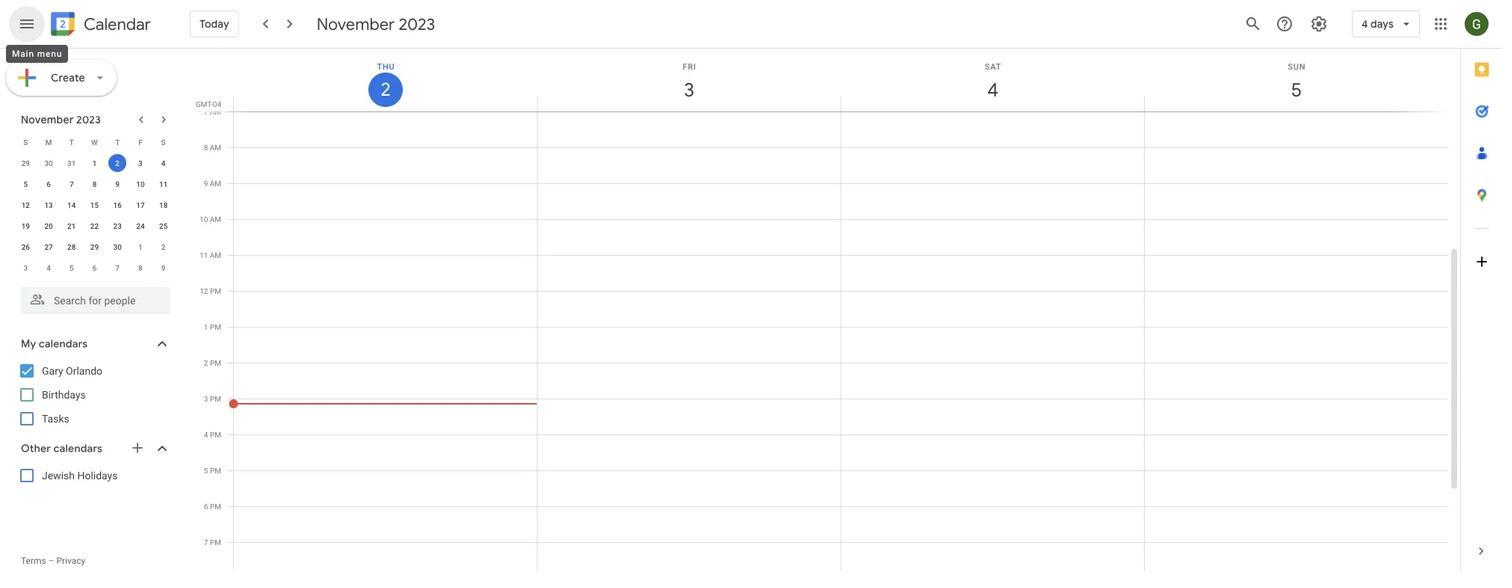 Task type: vqa. For each thing, say whether or not it's contained in the screenshot.
add notification
no



Task type: describe. For each thing, give the bounding box(es) containing it.
31
[[67, 159, 76, 167]]

1 s from the left
[[23, 138, 28, 147]]

row containing 3
[[14, 257, 175, 278]]

row containing 29
[[14, 153, 175, 173]]

11 for 11
[[159, 179, 168, 188]]

privacy
[[56, 556, 85, 566]]

2, today element
[[109, 154, 127, 172]]

thu
[[377, 62, 395, 71]]

row containing s
[[14, 132, 175, 153]]

4 for 4 pm
[[204, 430, 208, 439]]

calendar element
[[48, 9, 151, 42]]

18 element
[[155, 196, 172, 214]]

december 2 element
[[155, 238, 172, 256]]

30 for 30 "element"
[[113, 242, 122, 251]]

23
[[113, 221, 122, 230]]

fri
[[683, 62, 697, 71]]

row containing 19
[[14, 215, 175, 236]]

pm for 5 pm
[[210, 466, 221, 475]]

october 29 element
[[17, 154, 35, 172]]

7 for december 7 element
[[115, 263, 120, 272]]

2 t from the left
[[115, 138, 120, 147]]

other calendars button
[[3, 437, 185, 461]]

1 horizontal spatial november
[[317, 13, 395, 34]]

december 5 element
[[63, 259, 81, 277]]

7 pm
[[204, 538, 221, 547]]

6 for 6 pm
[[204, 502, 208, 511]]

terms link
[[21, 556, 46, 566]]

row containing 26
[[14, 236, 175, 257]]

october 31 element
[[63, 154, 81, 172]]

0 horizontal spatial november 2023
[[21, 113, 101, 126]]

22 element
[[86, 217, 104, 235]]

gmt-
[[196, 99, 213, 108]]

14 element
[[63, 196, 81, 214]]

sat
[[985, 62, 1002, 71]]

20 element
[[40, 217, 58, 235]]

create
[[51, 71, 85, 84]]

7 for 7 am
[[204, 107, 208, 116]]

fri 3
[[683, 62, 697, 102]]

december 4 element
[[40, 259, 58, 277]]

12 pm
[[200, 286, 221, 295]]

29 for october 29 element
[[21, 159, 30, 167]]

Search for people text field
[[30, 287, 162, 314]]

october 30 element
[[40, 154, 58, 172]]

2 cell
[[106, 153, 129, 173]]

1 for december 1 element
[[138, 242, 143, 251]]

3 up the 10 element
[[138, 159, 143, 167]]

11 for 11 am
[[200, 250, 208, 259]]

pm for 7 pm
[[210, 538, 221, 547]]

2 link
[[369, 73, 403, 107]]

15
[[90, 200, 99, 209]]

tasks
[[42, 412, 69, 425]]

10 element
[[132, 175, 149, 193]]

menu
[[37, 49, 62, 59]]

2 inside thu 2
[[380, 78, 390, 101]]

12 element
[[17, 196, 35, 214]]

3 pm
[[204, 394, 221, 403]]

29 for "29" element
[[90, 242, 99, 251]]

jewish holidays
[[42, 469, 118, 482]]

main menu
[[12, 49, 62, 59]]

1 vertical spatial 8
[[92, 179, 97, 188]]

19
[[21, 221, 30, 230]]

17 element
[[132, 196, 149, 214]]

gmt-04
[[196, 99, 221, 108]]

3 link
[[673, 73, 707, 107]]

11 element
[[155, 175, 172, 193]]

pm for 12 pm
[[210, 286, 221, 295]]

6 pm
[[204, 502, 221, 511]]

thu 2
[[377, 62, 395, 101]]

16
[[113, 200, 122, 209]]

26 element
[[17, 238, 35, 256]]

w
[[91, 138, 98, 147]]

f
[[138, 138, 143, 147]]

terms – privacy
[[21, 556, 85, 566]]

pm for 3 pm
[[210, 394, 221, 403]]

december 9 element
[[155, 259, 172, 277]]

28 element
[[63, 238, 81, 256]]

20
[[44, 221, 53, 230]]

2 for 2, today element
[[115, 159, 120, 167]]

days
[[1371, 17, 1395, 31]]

4 for 4 days
[[1362, 17, 1369, 31]]

december 7 element
[[109, 259, 127, 277]]

november 2023 grid
[[14, 132, 175, 278]]

18
[[159, 200, 168, 209]]

25
[[159, 221, 168, 230]]

my
[[21, 337, 36, 351]]

sat 4
[[985, 62, 1002, 102]]

9 for 9 am
[[204, 179, 208, 188]]

december 8 element
[[132, 259, 149, 277]]

11 am
[[200, 250, 221, 259]]

5 up 12 element
[[24, 179, 28, 188]]

8 am
[[204, 143, 221, 152]]

13
[[44, 200, 53, 209]]

14
[[67, 200, 76, 209]]

17
[[136, 200, 145, 209]]

2 pm
[[204, 358, 221, 367]]

gary orlando
[[42, 365, 103, 377]]

9 am
[[204, 179, 221, 188]]

row group containing 29
[[14, 153, 175, 278]]

8 for 8 am
[[204, 143, 208, 152]]

am for 8 am
[[210, 143, 221, 152]]

0 horizontal spatial 1
[[92, 159, 97, 167]]

am for 10 am
[[210, 215, 221, 224]]

december 6 element
[[86, 259, 104, 277]]

28
[[67, 242, 76, 251]]

grid containing 3
[[191, 49, 1461, 572]]

24
[[136, 221, 145, 230]]

calendar heading
[[81, 14, 151, 35]]

holidays
[[77, 469, 118, 482]]

1 t from the left
[[69, 138, 74, 147]]

row containing 5
[[14, 173, 175, 194]]



Task type: locate. For each thing, give the bounding box(es) containing it.
2 row from the top
[[14, 153, 175, 173]]

3 row from the top
[[14, 173, 175, 194]]

1 vertical spatial 10
[[200, 215, 208, 224]]

29 element
[[86, 238, 104, 256]]

november 2023
[[317, 13, 435, 34], [21, 113, 101, 126]]

0 horizontal spatial 11
[[159, 179, 168, 188]]

0 vertical spatial november 2023
[[317, 13, 435, 34]]

3 down 2 pm
[[204, 394, 208, 403]]

2 for december 2 element
[[161, 242, 166, 251]]

row up 2, today element
[[14, 132, 175, 153]]

7 left 04
[[204, 107, 208, 116]]

row
[[14, 132, 175, 153], [14, 153, 175, 173], [14, 173, 175, 194], [14, 194, 175, 215], [14, 215, 175, 236], [14, 236, 175, 257], [14, 257, 175, 278]]

6 inside grid
[[204, 502, 208, 511]]

9 inside the december 9 element
[[161, 263, 166, 272]]

5 down sun
[[1291, 77, 1302, 102]]

1 horizontal spatial 2023
[[399, 13, 435, 34]]

orlando
[[66, 365, 103, 377]]

december 1 element
[[132, 238, 149, 256]]

s right f on the left top of the page
[[161, 138, 166, 147]]

1 horizontal spatial 1
[[138, 242, 143, 251]]

0 vertical spatial 11
[[159, 179, 168, 188]]

3 column header
[[537, 49, 842, 111]]

pm down 4 pm
[[210, 466, 221, 475]]

1 down 12 pm at the left of the page
[[204, 322, 208, 331]]

1 vertical spatial 2023
[[76, 113, 101, 126]]

16 element
[[109, 196, 127, 214]]

0 horizontal spatial s
[[23, 138, 28, 147]]

4 down sat
[[987, 77, 998, 102]]

my calendars list
[[3, 359, 185, 431]]

3 inside fri 3
[[683, 77, 694, 102]]

0 horizontal spatial 30
[[44, 159, 53, 167]]

9 down december 2 element
[[161, 263, 166, 272]]

4 left days
[[1362, 17, 1369, 31]]

0 horizontal spatial 8
[[92, 179, 97, 188]]

2 horizontal spatial 6
[[204, 502, 208, 511]]

2 horizontal spatial 8
[[204, 143, 208, 152]]

4 inside sat 4
[[987, 77, 998, 102]]

t up october 31 element
[[69, 138, 74, 147]]

2 inside cell
[[115, 159, 120, 167]]

1 horizontal spatial 29
[[90, 242, 99, 251]]

6
[[47, 179, 51, 188], [92, 263, 97, 272], [204, 502, 208, 511]]

30 for october 30 element
[[44, 159, 53, 167]]

11 down 10 am
[[200, 250, 208, 259]]

11 inside grid
[[200, 250, 208, 259]]

7 pm from the top
[[210, 502, 221, 511]]

2
[[380, 78, 390, 101], [115, 159, 120, 167], [161, 242, 166, 251], [204, 358, 208, 367]]

7 for 7 pm
[[204, 538, 208, 547]]

2 column header
[[233, 49, 538, 111]]

11 inside november 2023 grid
[[159, 179, 168, 188]]

8 up 15 element
[[92, 179, 97, 188]]

1 vertical spatial 12
[[200, 286, 208, 295]]

row down "29" element
[[14, 257, 175, 278]]

04
[[213, 99, 221, 108]]

5 column header
[[1145, 49, 1449, 111]]

5 down 28 element
[[69, 263, 74, 272]]

1 inside grid
[[204, 322, 208, 331]]

november 2023 up 'thu'
[[317, 13, 435, 34]]

4 inside december 4 element
[[47, 263, 51, 272]]

29
[[21, 159, 30, 167], [90, 242, 99, 251]]

12 down 11 am
[[200, 286, 208, 295]]

november 2023 up m
[[21, 113, 101, 126]]

0 horizontal spatial t
[[69, 138, 74, 147]]

pm down 3 pm
[[210, 430, 221, 439]]

10 up 11 am
[[200, 215, 208, 224]]

0 vertical spatial 29
[[21, 159, 30, 167]]

1 down w
[[92, 159, 97, 167]]

9 inside grid
[[204, 179, 208, 188]]

3 down fri
[[683, 77, 694, 102]]

4
[[1362, 17, 1369, 31], [987, 77, 998, 102], [161, 159, 166, 167], [47, 263, 51, 272], [204, 430, 208, 439]]

4 down 3 pm
[[204, 430, 208, 439]]

5 pm
[[204, 466, 221, 475]]

1 vertical spatial 30
[[113, 242, 122, 251]]

3
[[683, 77, 694, 102], [138, 159, 143, 167], [24, 263, 28, 272], [204, 394, 208, 403]]

1 horizontal spatial s
[[161, 138, 166, 147]]

4 column header
[[841, 49, 1145, 111]]

sun 5
[[1289, 62, 1307, 102]]

9 up 10 am
[[204, 179, 208, 188]]

21
[[67, 221, 76, 230]]

2023
[[399, 13, 435, 34], [76, 113, 101, 126]]

8
[[204, 143, 208, 152], [92, 179, 97, 188], [138, 263, 143, 272]]

4 am from the top
[[210, 215, 221, 224]]

0 vertical spatial 12
[[21, 200, 30, 209]]

4 row from the top
[[14, 194, 175, 215]]

12 for 12
[[21, 200, 30, 209]]

today
[[200, 17, 229, 31]]

2 pm from the top
[[210, 322, 221, 331]]

26
[[21, 242, 30, 251]]

4 days
[[1362, 17, 1395, 31]]

7 up 14 element
[[69, 179, 74, 188]]

29 left october 30 element
[[21, 159, 30, 167]]

0 vertical spatial november
[[317, 13, 395, 34]]

1 for 1 pm
[[204, 322, 208, 331]]

22
[[90, 221, 99, 230]]

am
[[210, 107, 221, 116], [210, 143, 221, 152], [210, 179, 221, 188], [210, 215, 221, 224], [210, 250, 221, 259]]

10 am
[[200, 215, 221, 224]]

2 vertical spatial 6
[[204, 502, 208, 511]]

13 element
[[40, 196, 58, 214]]

2023 up 2 column header
[[399, 13, 435, 34]]

4 for december 4 element
[[47, 263, 51, 272]]

other calendars
[[21, 442, 103, 455]]

0 horizontal spatial 9
[[115, 179, 120, 188]]

12
[[21, 200, 30, 209], [200, 286, 208, 295]]

30 down m
[[44, 159, 53, 167]]

1 horizontal spatial t
[[115, 138, 120, 147]]

1 vertical spatial november 2023
[[21, 113, 101, 126]]

row down 15 element
[[14, 215, 175, 236]]

4 pm from the top
[[210, 394, 221, 403]]

2 horizontal spatial 9
[[204, 179, 208, 188]]

12 for 12 pm
[[200, 286, 208, 295]]

1 horizontal spatial 12
[[200, 286, 208, 295]]

5 inside "element"
[[69, 263, 74, 272]]

row up the 22 element at the left top
[[14, 194, 175, 215]]

am up 12 pm at the left of the page
[[210, 250, 221, 259]]

1 vertical spatial 6
[[92, 263, 97, 272]]

my calendars button
[[3, 332, 185, 356]]

am up 8 am
[[210, 107, 221, 116]]

add other calendars image
[[130, 440, 145, 455]]

8 down december 1 element
[[138, 263, 143, 272]]

4 down 27 element
[[47, 263, 51, 272]]

11
[[159, 179, 168, 188], [200, 250, 208, 259]]

am down 8 am
[[210, 179, 221, 188]]

27 element
[[40, 238, 58, 256]]

1 horizontal spatial 8
[[138, 263, 143, 272]]

other
[[21, 442, 51, 455]]

2 horizontal spatial 1
[[204, 322, 208, 331]]

None search field
[[0, 281, 185, 314]]

5 down 4 pm
[[204, 466, 208, 475]]

0 horizontal spatial 2023
[[76, 113, 101, 126]]

tab list
[[1462, 49, 1503, 530]]

11 up 18
[[159, 179, 168, 188]]

calendars
[[39, 337, 88, 351], [54, 442, 103, 455]]

1 horizontal spatial november 2023
[[317, 13, 435, 34]]

6 down 5 pm
[[204, 502, 208, 511]]

calendars inside dropdown button
[[54, 442, 103, 455]]

s up october 29 element
[[23, 138, 28, 147]]

5 inside 'sun 5'
[[1291, 77, 1302, 102]]

row group
[[14, 153, 175, 278]]

1 pm
[[204, 322, 221, 331]]

10 up 17 on the top left of the page
[[136, 179, 145, 188]]

2 for 2 pm
[[204, 358, 208, 367]]

1 vertical spatial calendars
[[54, 442, 103, 455]]

10
[[136, 179, 145, 188], [200, 215, 208, 224]]

1 vertical spatial 11
[[200, 250, 208, 259]]

4 pm
[[204, 430, 221, 439]]

1 horizontal spatial 6
[[92, 263, 97, 272]]

2 s from the left
[[161, 138, 166, 147]]

2023 up w
[[76, 113, 101, 126]]

4 link
[[976, 73, 1011, 107]]

am down 9 am
[[210, 215, 221, 224]]

0 vertical spatial 6
[[47, 179, 51, 188]]

t up 2 cell
[[115, 138, 120, 147]]

12 up 19 in the top of the page
[[21, 200, 30, 209]]

1 horizontal spatial 9
[[161, 263, 166, 272]]

1 vertical spatial 29
[[90, 242, 99, 251]]

0 vertical spatial calendars
[[39, 337, 88, 351]]

29 down 22
[[90, 242, 99, 251]]

pm down 2 pm
[[210, 394, 221, 403]]

1 am from the top
[[210, 107, 221, 116]]

am for 9 am
[[210, 179, 221, 188]]

0 horizontal spatial 10
[[136, 179, 145, 188]]

m
[[45, 138, 52, 147]]

0 horizontal spatial 6
[[47, 179, 51, 188]]

pm down 5 pm
[[210, 502, 221, 511]]

9 up 16 "element"
[[115, 179, 120, 188]]

november up m
[[21, 113, 74, 126]]

7
[[204, 107, 208, 116], [69, 179, 74, 188], [115, 263, 120, 272], [204, 538, 208, 547]]

1 pm from the top
[[210, 286, 221, 295]]

5 row from the top
[[14, 215, 175, 236]]

8 for december 8 element
[[138, 263, 143, 272]]

4 days button
[[1353, 6, 1421, 42]]

21 element
[[63, 217, 81, 235]]

5 pm from the top
[[210, 430, 221, 439]]

30 down 23 at the left top of page
[[113, 242, 122, 251]]

8 pm from the top
[[210, 538, 221, 547]]

6 pm from the top
[[210, 466, 221, 475]]

6 down "29" element
[[92, 263, 97, 272]]

7 row from the top
[[14, 257, 175, 278]]

8 down 7 am
[[204, 143, 208, 152]]

0 vertical spatial 10
[[136, 179, 145, 188]]

7 down 6 pm
[[204, 538, 208, 547]]

2 vertical spatial 1
[[204, 322, 208, 331]]

1
[[92, 159, 97, 167], [138, 242, 143, 251], [204, 322, 208, 331]]

6 for december 6 element
[[92, 263, 97, 272]]

23 element
[[109, 217, 127, 235]]

5
[[1291, 77, 1302, 102], [24, 179, 28, 188], [69, 263, 74, 272], [204, 466, 208, 475]]

s
[[23, 138, 28, 147], [161, 138, 166, 147]]

row up 15 element
[[14, 173, 175, 194]]

2 am from the top
[[210, 143, 221, 152]]

pm for 4 pm
[[210, 430, 221, 439]]

pm up 2 pm
[[210, 322, 221, 331]]

24 element
[[132, 217, 149, 235]]

pm for 2 pm
[[210, 358, 221, 367]]

1 horizontal spatial 30
[[113, 242, 122, 251]]

0 vertical spatial 1
[[92, 159, 97, 167]]

7 am
[[204, 107, 221, 116]]

5 am from the top
[[210, 250, 221, 259]]

0 horizontal spatial 12
[[21, 200, 30, 209]]

19 element
[[17, 217, 35, 235]]

0 vertical spatial 8
[[204, 143, 208, 152]]

am for 7 am
[[210, 107, 221, 116]]

0 horizontal spatial 29
[[21, 159, 30, 167]]

12 inside 12 element
[[21, 200, 30, 209]]

gary
[[42, 365, 63, 377]]

0 horizontal spatial november
[[21, 113, 74, 126]]

1 up december 8 element
[[138, 242, 143, 251]]

3 pm from the top
[[210, 358, 221, 367]]

create button
[[6, 60, 117, 96]]

1 vertical spatial november
[[21, 113, 74, 126]]

0 vertical spatial 30
[[44, 159, 53, 167]]

calendars inside "dropdown button"
[[39, 337, 88, 351]]

9 for the december 9 element at the left top of the page
[[161, 263, 166, 272]]

7 down 30 "element"
[[115, 263, 120, 272]]

pm up 1 pm
[[210, 286, 221, 295]]

0 vertical spatial 2023
[[399, 13, 435, 34]]

9
[[204, 179, 208, 188], [115, 179, 120, 188], [161, 263, 166, 272]]

10 inside november 2023 grid
[[136, 179, 145, 188]]

4 up 11 element
[[161, 159, 166, 167]]

calendars up jewish holidays
[[54, 442, 103, 455]]

30 inside "element"
[[113, 242, 122, 251]]

calendars up gary orlando
[[39, 337, 88, 351]]

grid
[[191, 49, 1461, 572]]

row down w
[[14, 153, 175, 173]]

calendar
[[84, 14, 151, 35]]

10 for 10
[[136, 179, 145, 188]]

calendars for my calendars
[[39, 337, 88, 351]]

row containing 12
[[14, 194, 175, 215]]

my calendars
[[21, 337, 88, 351]]

terms
[[21, 556, 46, 566]]

6 row from the top
[[14, 236, 175, 257]]

4 inside 4 days dropdown button
[[1362, 17, 1369, 31]]

–
[[48, 556, 54, 566]]

pm
[[210, 286, 221, 295], [210, 322, 221, 331], [210, 358, 221, 367], [210, 394, 221, 403], [210, 430, 221, 439], [210, 466, 221, 475], [210, 502, 221, 511], [210, 538, 221, 547]]

1 row from the top
[[14, 132, 175, 153]]

27
[[44, 242, 53, 251]]

1 horizontal spatial 10
[[200, 215, 208, 224]]

15 element
[[86, 196, 104, 214]]

jewish
[[42, 469, 75, 482]]

6 up the 13 element
[[47, 179, 51, 188]]

1 horizontal spatial 11
[[200, 250, 208, 259]]

3 am from the top
[[210, 179, 221, 188]]

t
[[69, 138, 74, 147], [115, 138, 120, 147]]

today button
[[190, 6, 239, 42]]

main drawer image
[[18, 15, 36, 33]]

25 element
[[155, 217, 172, 235]]

birthdays
[[42, 388, 86, 401]]

am for 11 am
[[210, 250, 221, 259]]

privacy link
[[56, 556, 85, 566]]

1 vertical spatial 1
[[138, 242, 143, 251]]

2 vertical spatial 8
[[138, 263, 143, 272]]

30 element
[[109, 238, 127, 256]]

5 link
[[1280, 73, 1314, 107]]

november
[[317, 13, 395, 34], [21, 113, 74, 126]]

december 3 element
[[17, 259, 35, 277]]

main
[[12, 49, 34, 59]]

pm up 3 pm
[[210, 358, 221, 367]]

calendars for other calendars
[[54, 442, 103, 455]]

settings menu image
[[1311, 15, 1329, 33]]

10 for 10 am
[[200, 215, 208, 224]]

november up 'thu'
[[317, 13, 395, 34]]

pm for 6 pm
[[210, 502, 221, 511]]

30
[[44, 159, 53, 167], [113, 242, 122, 251]]

am down 7 am
[[210, 143, 221, 152]]

row down the 22 element at the left top
[[14, 236, 175, 257]]

pm down 6 pm
[[210, 538, 221, 547]]

8 inside grid
[[204, 143, 208, 152]]

pm for 1 pm
[[210, 322, 221, 331]]

3 down 26 element
[[24, 263, 28, 272]]

sun
[[1289, 62, 1307, 71]]



